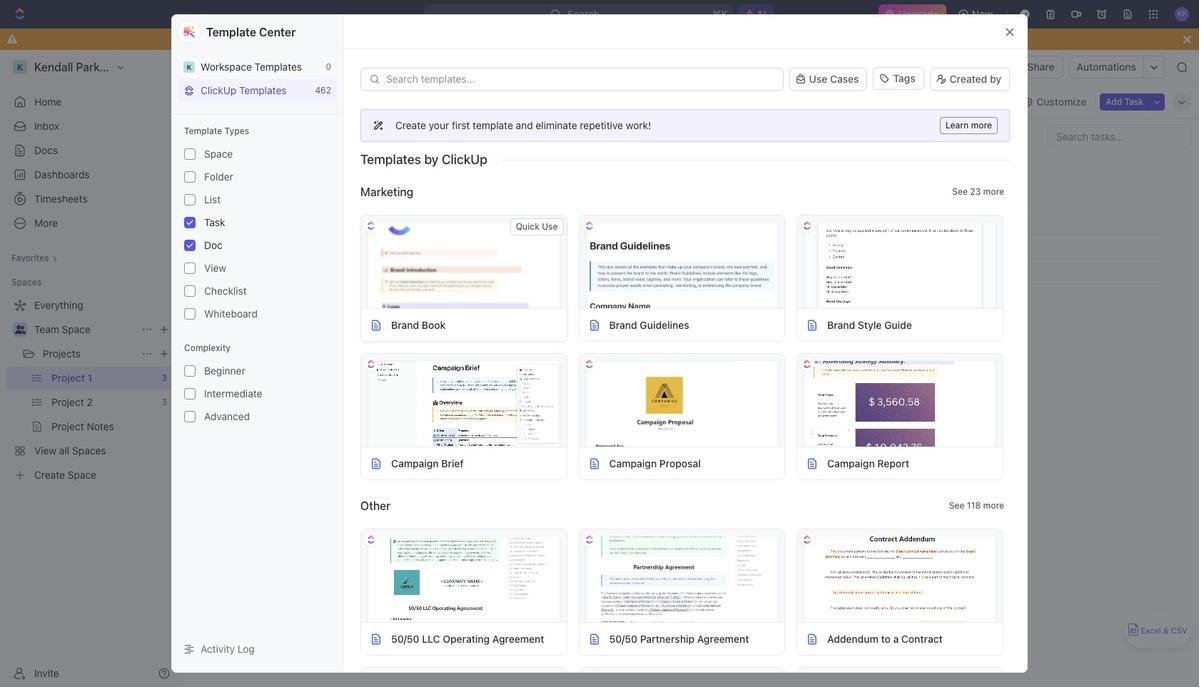 Task type: vqa. For each thing, say whether or not it's contained in the screenshot.
link to the bottom
no



Task type: describe. For each thing, give the bounding box(es) containing it.
Checklist checkbox
[[184, 286, 196, 297]]

list link
[[263, 92, 283, 112]]

tags
[[893, 72, 915, 84]]

use cases button
[[789, 66, 868, 92]]

sidebar navigation
[[0, 50, 182, 687]]

spaces
[[11, 277, 42, 288]]

upgrade
[[898, 8, 939, 20]]

workspace
[[201, 61, 252, 73]]

timesheets
[[34, 193, 88, 205]]

inbox
[[34, 120, 59, 132]]

add for the bottom add task button
[[323, 169, 340, 180]]

calendar
[[310, 95, 352, 107]]

use cases
[[809, 73, 859, 85]]

tags button
[[873, 67, 924, 90]]

more for marketing
[[983, 186, 1004, 197]]

automations
[[1077, 61, 1136, 73]]

marketing
[[360, 186, 414, 198]]

kendall parks's workspace, , element
[[183, 61, 195, 72]]

work!
[[626, 119, 651, 131]]

assignees button
[[586, 128, 652, 145]]

addendum
[[827, 633, 878, 645]]

462
[[315, 85, 331, 96]]

created by
[[950, 73, 1001, 85]]

doc template element for addendum to a contract
[[806, 633, 819, 646]]

add task for the bottom add task button
[[323, 169, 361, 180]]

dashboards
[[34, 168, 90, 181]]

learn more link
[[940, 117, 998, 134]]

view
[[204, 262, 226, 274]]

campaign report
[[827, 457, 909, 469]]

1 vertical spatial to
[[881, 633, 891, 645]]

1 / from the left
[[271, 61, 274, 73]]

operating
[[443, 633, 490, 645]]

repetitive
[[580, 119, 623, 131]]

hide inside dropdown button
[[989, 95, 1011, 107]]

template types
[[184, 126, 249, 136]]

brand for brand book
[[391, 319, 419, 331]]

task for the top add task button
[[1124, 96, 1143, 107]]

List checkbox
[[184, 194, 196, 206]]

see 23 more button
[[946, 183, 1010, 201]]

1 horizontal spatial clickup
[[442, 152, 487, 167]]

workspace templates
[[201, 61, 302, 73]]

template center
[[206, 26, 296, 39]]

share
[[1027, 61, 1055, 73]]

docs
[[34, 144, 58, 156]]

assignees
[[603, 131, 646, 141]]

hide button
[[743, 128, 774, 145]]

gantt link
[[376, 92, 405, 112]]

campaign for campaign brief
[[391, 457, 439, 469]]

first
[[452, 119, 470, 131]]

2 / from the left
[[339, 61, 342, 73]]

a
[[893, 633, 899, 645]]

campaign proposal
[[609, 457, 701, 469]]

create
[[395, 119, 426, 131]]

invite
[[34, 667, 59, 679]]

more inside learn more link
[[971, 120, 992, 131]]

table
[[431, 95, 456, 107]]

dashboards link
[[6, 163, 176, 186]]

hide button
[[972, 92, 1015, 112]]

50/50 for 50/50 partnership agreement
[[609, 633, 637, 645]]

1 vertical spatial projects link
[[43, 343, 136, 365]]

do
[[249, 169, 262, 180]]

board link
[[209, 92, 240, 112]]

inbox link
[[6, 115, 176, 138]]

home link
[[6, 91, 176, 113]]

search button
[[913, 92, 969, 112]]

template for template types
[[184, 126, 222, 136]]

share button
[[1019, 56, 1063, 79]]

more for other
[[983, 500, 1004, 511]]

Task checkbox
[[184, 217, 196, 228]]

tree inside the sidebar navigation
[[6, 294, 176, 487]]

see 118 more button
[[943, 497, 1010, 515]]

docs link
[[6, 139, 176, 162]]

board
[[212, 95, 240, 107]]

0 vertical spatial team
[[208, 61, 233, 73]]

0 vertical spatial team space link
[[191, 59, 268, 76]]

50/50 partnership agreement
[[609, 633, 749, 645]]

hide inside button
[[749, 131, 768, 141]]

your
[[429, 119, 449, 131]]

doc template element for brand style guide
[[806, 319, 819, 332]]

partnership
[[640, 633, 695, 645]]

1 vertical spatial add task button
[[306, 166, 367, 183]]

k
[[187, 62, 192, 71]]

Intermediate checkbox
[[184, 388, 196, 400]]

project 1 link
[[344, 59, 407, 76]]

search
[[932, 95, 965, 107]]

118
[[967, 500, 981, 511]]

favorites
[[11, 253, 49, 263]]

brand for brand style guide
[[827, 319, 855, 331]]

beginner
[[204, 365, 245, 377]]

1 vertical spatial use
[[542, 221, 558, 232]]

doc template element for 50/50 llc operating agreement
[[370, 633, 383, 646]]

Search templates... text field
[[386, 74, 775, 85]]

new
[[972, 8, 993, 20]]

style
[[858, 319, 882, 331]]

customize
[[1036, 95, 1086, 107]]

1 horizontal spatial team space
[[208, 61, 265, 73]]

doc template element for campaign proposal
[[588, 457, 601, 470]]

doc template image for campaign brief
[[370, 457, 383, 470]]

doc template image for campaign proposal
[[588, 457, 601, 470]]

projects inside the sidebar navigation
[[43, 348, 81, 360]]

0
[[326, 61, 331, 72]]

Beginner checkbox
[[184, 365, 196, 377]]

Search tasks... text field
[[1048, 126, 1190, 147]]



Task type: locate. For each thing, give the bounding box(es) containing it.
View checkbox
[[184, 263, 196, 274]]

campaign brief
[[391, 457, 464, 469]]

1 vertical spatial more
[[983, 186, 1004, 197]]

add
[[1106, 96, 1122, 107], [323, 169, 340, 180]]

0 vertical spatial add task button
[[1100, 93, 1149, 110]]

team inside the sidebar navigation
[[34, 323, 59, 335]]

1 horizontal spatial to
[[881, 633, 891, 645]]

add task up the search tasks... text box at right top
[[1106, 96, 1143, 107]]

0 vertical spatial templates
[[255, 61, 302, 73]]

3 brand from the left
[[827, 319, 855, 331]]

team space right user group image
[[34, 323, 91, 335]]

&
[[1163, 626, 1169, 636]]

1 horizontal spatial team space link
[[191, 59, 268, 76]]

1 vertical spatial by
[[424, 152, 439, 167]]

1 brand from the left
[[391, 319, 419, 331]]

doc template image for campaign report
[[806, 457, 819, 470]]

add task button up the search tasks... text box at right top
[[1100, 93, 1149, 110]]

0 vertical spatial add task
[[1106, 96, 1143, 107]]

1 campaign from the left
[[391, 457, 439, 469]]

automations button
[[1070, 56, 1143, 78]]

report
[[877, 457, 909, 469]]

doc template image left 'brand style guide'
[[806, 319, 819, 332]]

home
[[34, 96, 62, 108]]

excel & csv link
[[1124, 612, 1192, 648]]

1 vertical spatial hide
[[749, 131, 768, 141]]

doc template image for 50/50 llc operating agreement
[[370, 633, 383, 646]]

0 vertical spatial add
[[1106, 96, 1122, 107]]

more
[[971, 120, 992, 131], [983, 186, 1004, 197], [983, 500, 1004, 511]]

team space link up clickup templates
[[191, 59, 268, 76]]

50/50
[[391, 633, 419, 645], [609, 633, 637, 645]]

search...
[[568, 8, 608, 20]]

agreement right partnership
[[697, 633, 749, 645]]

add for the top add task button
[[1106, 96, 1122, 107]]

add task button up marketing
[[306, 166, 367, 183]]

see 118 more
[[949, 500, 1004, 511]]

brand book
[[391, 319, 446, 331]]

customize button
[[1018, 92, 1091, 112]]

clickup down the workspace
[[201, 84, 236, 96]]

50/50 for 50/50 llc operating agreement
[[391, 633, 419, 645]]

team
[[208, 61, 233, 73], [34, 323, 59, 335]]

50/50 llc operating agreement
[[391, 633, 544, 645]]

0 horizontal spatial team space link
[[34, 318, 136, 341]]

0 vertical spatial projects link
[[277, 59, 336, 76]]

project
[[362, 61, 396, 73]]

whiteboard
[[204, 308, 258, 320]]

1 vertical spatial space
[[204, 148, 233, 160]]

space right user group image
[[62, 323, 91, 335]]

doc template element for campaign report
[[806, 457, 819, 470]]

0 horizontal spatial add task button
[[306, 166, 367, 183]]

llc
[[422, 633, 440, 645]]

1 horizontal spatial use
[[809, 73, 827, 85]]

1 vertical spatial team space
[[34, 323, 91, 335]]

list
[[266, 95, 283, 107], [204, 193, 221, 206]]

doc template element for campaign brief
[[370, 457, 383, 470]]

agreement right operating
[[492, 633, 544, 645]]

team space inside the sidebar navigation
[[34, 323, 91, 335]]

types
[[224, 126, 249, 136]]

project 1
[[362, 61, 403, 73]]

doc template element for 50/50 partnership agreement
[[588, 633, 601, 646]]

csv
[[1171, 626, 1187, 636]]

templates for clickup templates
[[239, 84, 287, 96]]

doc template element for brand book
[[370, 319, 383, 332]]

space inside tree
[[62, 323, 91, 335]]

0 horizontal spatial task
[[204, 216, 225, 228]]

gantt
[[379, 95, 405, 107]]

⌘k
[[713, 8, 728, 20]]

0 vertical spatial by
[[990, 73, 1001, 85]]

Advanced checkbox
[[184, 411, 196, 423]]

1 horizontal spatial agreement
[[697, 633, 749, 645]]

1 vertical spatial add
[[323, 169, 340, 180]]

1 horizontal spatial add task
[[1106, 96, 1143, 107]]

1 horizontal spatial /
[[339, 61, 342, 73]]

doc template image left brand book
[[370, 319, 383, 332]]

1 vertical spatial templates
[[239, 84, 287, 96]]

0 horizontal spatial clickup
[[201, 84, 236, 96]]

50/50 left partnership
[[609, 633, 637, 645]]

campaign for campaign proposal
[[609, 457, 657, 469]]

task for the bottom add task button
[[342, 169, 361, 180]]

clickup templates
[[201, 84, 287, 96]]

0 horizontal spatial use
[[542, 221, 558, 232]]

1 horizontal spatial 50/50
[[609, 633, 637, 645]]

0 horizontal spatial 50/50
[[391, 633, 419, 645]]

0 horizontal spatial list
[[204, 193, 221, 206]]

space up folder
[[204, 148, 233, 160]]

template
[[206, 26, 256, 39], [184, 126, 222, 136]]

see left 23
[[952, 186, 968, 197]]

campaign left proposal
[[609, 457, 657, 469]]

templates up marketing
[[360, 152, 421, 167]]

other
[[360, 500, 391, 512]]

template for template center
[[206, 26, 256, 39]]

calendar link
[[307, 92, 352, 112]]

2 vertical spatial templates
[[360, 152, 421, 167]]

more inside the see 118 more button
[[983, 500, 1004, 511]]

doc template image left addendum
[[806, 633, 819, 646]]

2 horizontal spatial campaign
[[827, 457, 875, 469]]

1 horizontal spatial add
[[1106, 96, 1122, 107]]

to left a
[[881, 633, 891, 645]]

brief
[[441, 457, 464, 469]]

1 horizontal spatial team
[[208, 61, 233, 73]]

1
[[398, 61, 403, 73]]

see for marketing
[[952, 186, 968, 197]]

0 vertical spatial more
[[971, 120, 992, 131]]

activity
[[201, 643, 235, 655]]

50/50 left llc
[[391, 633, 419, 645]]

0 vertical spatial hide
[[989, 95, 1011, 107]]

2 vertical spatial more
[[983, 500, 1004, 511]]

0 vertical spatial projects
[[295, 61, 332, 73]]

table link
[[428, 92, 456, 112]]

use right quick at the left of the page
[[542, 221, 558, 232]]

1 vertical spatial list
[[204, 193, 221, 206]]

doc
[[204, 239, 223, 251]]

/ right 0
[[339, 61, 342, 73]]

tree
[[6, 294, 176, 487]]

use cases button
[[789, 68, 868, 91]]

0 vertical spatial team space
[[208, 61, 265, 73]]

1 50/50 from the left
[[391, 633, 419, 645]]

to left do
[[235, 169, 247, 180]]

1 horizontal spatial add task button
[[1100, 93, 1149, 110]]

create your first template and eliminate repetitive work!
[[395, 119, 651, 131]]

use left cases
[[809, 73, 827, 85]]

team space link right user group image
[[34, 318, 136, 341]]

1 horizontal spatial projects link
[[277, 59, 336, 76]]

brand left the book at the left
[[391, 319, 419, 331]]

created by button
[[930, 68, 1010, 91]]

by down the your
[[424, 152, 439, 167]]

2 horizontal spatial brand
[[827, 319, 855, 331]]

log
[[238, 643, 255, 655]]

0 horizontal spatial projects
[[43, 348, 81, 360]]

0 vertical spatial to
[[235, 169, 247, 180]]

brand left guidelines
[[609, 319, 637, 331]]

23
[[970, 186, 981, 197]]

0 horizontal spatial by
[[424, 152, 439, 167]]

1 horizontal spatial brand
[[609, 319, 637, 331]]

task up marketing
[[342, 169, 361, 180]]

doc template image up 'other'
[[370, 457, 383, 470]]

Whiteboard checkbox
[[184, 308, 196, 320]]

templates
[[255, 61, 302, 73], [239, 84, 287, 96], [360, 152, 421, 167]]

by for created
[[990, 73, 1001, 85]]

see left 118
[[949, 500, 965, 511]]

addendum to a contract
[[827, 633, 943, 645]]

add task up marketing
[[323, 169, 361, 180]]

and
[[516, 119, 533, 131]]

by up hide dropdown button
[[990, 73, 1001, 85]]

brand left style at the top right of the page
[[827, 319, 855, 331]]

advanced
[[204, 410, 250, 423]]

Folder checkbox
[[184, 171, 196, 183]]

guide
[[884, 319, 912, 331]]

doc template image
[[588, 457, 601, 470], [806, 457, 819, 470], [370, 633, 383, 646], [588, 633, 601, 646]]

tree containing team space
[[6, 294, 176, 487]]

team right user group icon
[[208, 61, 233, 73]]

doc template image for addendum to a contract
[[806, 633, 819, 646]]

add task for the top add task button
[[1106, 96, 1143, 107]]

2 horizontal spatial space
[[236, 61, 265, 73]]

learn
[[946, 120, 969, 131]]

0 horizontal spatial team space
[[34, 323, 91, 335]]

favorites button
[[6, 250, 63, 267]]

1 vertical spatial projects
[[43, 348, 81, 360]]

cases
[[830, 73, 859, 85]]

doc template image for 50/50 partnership agreement
[[588, 633, 601, 646]]

see for other
[[949, 500, 965, 511]]

templates down the workspace templates
[[239, 84, 287, 96]]

template
[[473, 119, 513, 131]]

templates by clickup
[[360, 152, 487, 167]]

checklist
[[204, 285, 247, 297]]

0 horizontal spatial brand
[[391, 319, 419, 331]]

1 horizontal spatial task
[[342, 169, 361, 180]]

eliminate
[[536, 119, 577, 131]]

0 horizontal spatial projects link
[[43, 343, 136, 365]]

center
[[259, 26, 296, 39]]

quick use button
[[510, 218, 564, 236]]

task up the search tasks... text box at right top
[[1124, 96, 1143, 107]]

campaign for campaign report
[[827, 457, 875, 469]]

hide
[[989, 95, 1011, 107], [749, 131, 768, 141]]

brand
[[391, 319, 419, 331], [609, 319, 637, 331], [827, 319, 855, 331]]

list right "list" option
[[204, 193, 221, 206]]

1 vertical spatial team
[[34, 323, 59, 335]]

/ down the center
[[271, 61, 274, 73]]

doc template image for brand book
[[370, 319, 383, 332]]

1 horizontal spatial projects
[[295, 61, 332, 73]]

activity log button
[[178, 637, 337, 661]]

more right 118
[[983, 500, 1004, 511]]

2 campaign from the left
[[609, 457, 657, 469]]

doc template image for brand style guide
[[806, 319, 819, 332]]

doc template element
[[370, 319, 383, 332], [588, 319, 601, 332], [806, 319, 819, 332], [370, 457, 383, 470], [588, 457, 601, 470], [806, 457, 819, 470], [370, 633, 383, 646], [588, 633, 601, 646], [806, 633, 819, 646]]

0 horizontal spatial to
[[235, 169, 247, 180]]

see 23 more
[[952, 186, 1004, 197]]

proposal
[[659, 457, 701, 469]]

0 vertical spatial list
[[266, 95, 283, 107]]

quick
[[516, 221, 539, 232]]

campaign left brief
[[391, 457, 439, 469]]

1 horizontal spatial by
[[990, 73, 1001, 85]]

doc template image for brand guidelines
[[588, 319, 601, 332]]

created by button
[[930, 68, 1010, 91]]

1 vertical spatial clickup
[[442, 152, 487, 167]]

brand style guide
[[827, 319, 912, 331]]

0 vertical spatial clickup
[[201, 84, 236, 96]]

more right 23
[[983, 186, 1004, 197]]

more inside see 23 more "button"
[[983, 186, 1004, 197]]

0 horizontal spatial /
[[271, 61, 274, 73]]

complexity
[[184, 343, 230, 353]]

doc template image left brand guidelines
[[588, 319, 601, 332]]

0 vertical spatial template
[[206, 26, 256, 39]]

by inside button
[[990, 73, 1001, 85]]

more right learn
[[971, 120, 992, 131]]

list down the workspace templates
[[266, 95, 283, 107]]

team space link
[[191, 59, 268, 76], [34, 318, 136, 341]]

templates for workspace templates
[[255, 61, 302, 73]]

1 agreement from the left
[[492, 633, 544, 645]]

0 vertical spatial use
[[809, 73, 827, 85]]

0 vertical spatial space
[[236, 61, 265, 73]]

0 horizontal spatial space
[[62, 323, 91, 335]]

2 agreement from the left
[[697, 633, 749, 645]]

0 horizontal spatial agreement
[[492, 633, 544, 645]]

quick use
[[516, 221, 558, 232]]

campaign left report on the right bottom of page
[[827, 457, 875, 469]]

3 campaign from the left
[[827, 457, 875, 469]]

user group image
[[15, 325, 25, 334]]

2 vertical spatial space
[[62, 323, 91, 335]]

1 vertical spatial team space link
[[34, 318, 136, 341]]

1 vertical spatial task
[[342, 169, 361, 180]]

new button
[[952, 3, 1001, 26]]

team right user group image
[[34, 323, 59, 335]]

doc template image
[[370, 319, 383, 332], [588, 319, 601, 332], [806, 319, 819, 332], [370, 457, 383, 470], [806, 633, 819, 646]]

1 vertical spatial add task
[[323, 169, 361, 180]]

space up clickup templates
[[236, 61, 265, 73]]

0 vertical spatial task
[[1124, 96, 1143, 107]]

space
[[236, 61, 265, 73], [204, 148, 233, 160], [62, 323, 91, 335]]

guidelines
[[640, 319, 689, 331]]

brand guidelines
[[609, 319, 689, 331]]

Space checkbox
[[184, 148, 196, 160]]

0 horizontal spatial add
[[323, 169, 340, 180]]

use inside dropdown button
[[809, 73, 827, 85]]

brand for brand guidelines
[[609, 319, 637, 331]]

0 horizontal spatial campaign
[[391, 457, 439, 469]]

Doc checkbox
[[184, 240, 196, 251]]

0 vertical spatial see
[[952, 186, 968, 197]]

by for templates
[[424, 152, 439, 167]]

created
[[950, 73, 987, 85]]

see inside "button"
[[952, 186, 968, 197]]

excel
[[1141, 626, 1161, 636]]

clickup down the first
[[442, 152, 487, 167]]

1 vertical spatial template
[[184, 126, 222, 136]]

0 horizontal spatial add task
[[323, 169, 361, 180]]

team space up clickup templates
[[208, 61, 265, 73]]

template up 'space' checkbox
[[184, 126, 222, 136]]

1 horizontal spatial space
[[204, 148, 233, 160]]

2 50/50 from the left
[[609, 633, 637, 645]]

intermediate
[[204, 388, 262, 400]]

1 horizontal spatial campaign
[[609, 457, 657, 469]]

2 vertical spatial task
[[204, 216, 225, 228]]

doc template element for brand guidelines
[[588, 319, 601, 332]]

book
[[422, 319, 446, 331]]

1 horizontal spatial list
[[266, 95, 283, 107]]

0 horizontal spatial team
[[34, 323, 59, 335]]

2 brand from the left
[[609, 319, 637, 331]]

learn more
[[946, 120, 992, 131]]

templates down the center
[[255, 61, 302, 73]]

projects
[[295, 61, 332, 73], [43, 348, 81, 360]]

2 horizontal spatial task
[[1124, 96, 1143, 107]]

1 horizontal spatial hide
[[989, 95, 1011, 107]]

0 horizontal spatial hide
[[749, 131, 768, 141]]

task up doc
[[204, 216, 225, 228]]

see inside button
[[949, 500, 965, 511]]

1 vertical spatial see
[[949, 500, 965, 511]]

template up the workspace
[[206, 26, 256, 39]]

user group image
[[195, 64, 204, 71]]

activity log
[[201, 643, 255, 655]]



